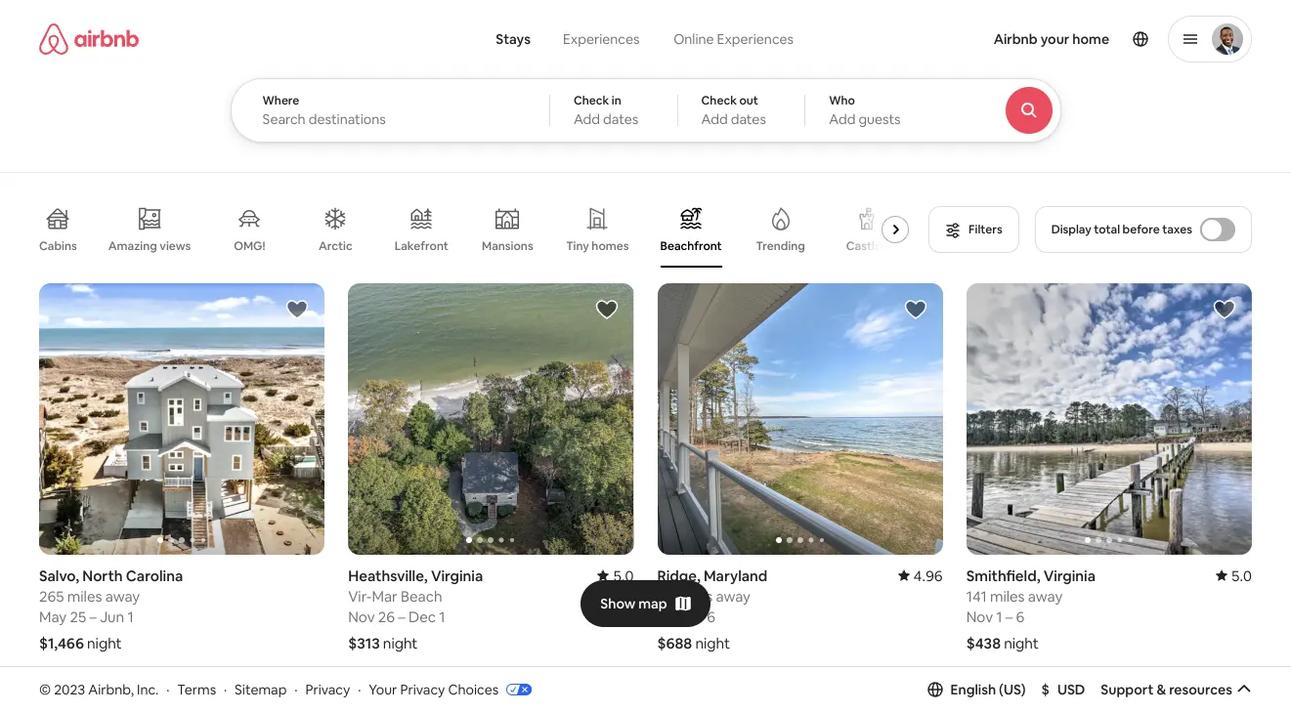 Task type: describe. For each thing, give the bounding box(es) containing it.
away for 90 miles away
[[716, 587, 751, 606]]

4 · from the left
[[358, 681, 361, 699]]

1 inside heathsville, virginia vir-mar beach nov 26 – dec 1 $313 night
[[439, 608, 445, 626]]

support
[[1101, 681, 1154, 699]]

check in add dates
[[574, 93, 639, 128]]

privacy link
[[305, 681, 350, 699]]

5.0 for heathsville, virginia vir-mar beach nov 26 – dec 1 $313 night
[[613, 567, 634, 585]]

check for check out add dates
[[702, 93, 737, 109]]

nov for vir-
[[348, 608, 375, 626]]

show
[[601, 595, 636, 613]]

experiences inside button
[[563, 30, 640, 48]]

$1,466
[[39, 634, 84, 653]]

heathsville,
[[348, 567, 428, 585]]

support & resources button
[[1101, 681, 1252, 699]]

away inside 'salvo, north carolina 265 miles away may 25 – jun 1 $1,466 night'
[[105, 587, 140, 606]]

resources
[[1169, 681, 1233, 699]]

beach
[[401, 587, 442, 606]]

heathsville, virginia vir-mar beach nov 26 – dec 1 $313 night
[[348, 567, 483, 653]]

terms
[[177, 681, 216, 699]]

total
[[1094, 222, 1120, 238]]

(us)
[[999, 681, 1026, 699]]

night inside heathsville, virginia vir-mar beach nov 26 – dec 1 $313 night
[[383, 634, 418, 653]]

sitemap link
[[235, 681, 287, 699]]

5.0 for smithfield, virginia 141 miles away nov 1 – 6 $438 night
[[1232, 567, 1252, 585]]

miles for 141 miles away
[[990, 587, 1025, 606]]

display
[[1052, 222, 1092, 238]]

tiny homes
[[566, 239, 629, 254]]

away for 141 miles away
[[1028, 587, 1063, 606]]

25
[[70, 608, 86, 626]]

4.96 out of 5 average rating image
[[898, 567, 943, 585]]

filters
[[969, 222, 1003, 238]]

your privacy choices
[[369, 681, 499, 699]]

1 inside ridge, maryland 90 miles away nov 1 – 6 $688 night
[[687, 608, 693, 626]]

beachfront
[[660, 239, 722, 254]]

what can we help you find? tab list
[[480, 20, 657, 59]]

miles inside 'salvo, north carolina 265 miles away may 25 – jun 1 $1,466 night'
[[67, 587, 102, 606]]

add for check out add dates
[[702, 110, 728, 128]]

map
[[639, 595, 667, 613]]

show map button
[[581, 580, 711, 627]]

show map
[[601, 595, 667, 613]]

sitemap
[[235, 681, 287, 699]]

support & resources
[[1101, 681, 1233, 699]]

airbnb your home link
[[982, 19, 1121, 60]]

141
[[967, 587, 987, 606]]

5.0 out of 5 average rating image for smithfield, virginia 141 miles away nov 1 – 6 $438 night
[[1216, 567, 1252, 585]]

your privacy choices link
[[369, 681, 532, 700]]

smithfield, virginia 141 miles away nov 1 – 6 $438 night
[[967, 567, 1096, 653]]

who add guests
[[829, 93, 901, 128]]

inc.
[[137, 681, 159, 699]]

dates for check in add dates
[[603, 110, 639, 128]]

check out add dates
[[702, 93, 766, 128]]

profile element
[[841, 0, 1252, 78]]

online
[[674, 30, 714, 48]]

dates for check out add dates
[[731, 110, 766, 128]]

home
[[1073, 30, 1110, 48]]

arctic
[[319, 239, 353, 254]]

1 privacy from the left
[[305, 681, 350, 699]]

add for check in add dates
[[574, 110, 600, 128]]

ridge, maryland 90 miles away nov 1 – 6 $688 night
[[658, 567, 768, 653]]

display total before taxes
[[1052, 222, 1193, 238]]

tiny
[[566, 239, 589, 254]]

miles for 90 miles away
[[678, 587, 713, 606]]

90
[[658, 587, 675, 606]]

265
[[39, 587, 64, 606]]

– for 141
[[1006, 608, 1013, 626]]

4.96
[[914, 567, 943, 585]]

carolina
[[126, 567, 183, 585]]

in
[[612, 93, 622, 109]]

$ usd
[[1042, 681, 1086, 699]]

your
[[369, 681, 397, 699]]

english (us) button
[[927, 681, 1026, 699]]

add to wishlist: salvo, north carolina image
[[286, 298, 309, 322]]

choices
[[448, 681, 499, 699]]

2 · from the left
[[224, 681, 227, 699]]

maryland
[[704, 567, 768, 585]]

stays
[[496, 30, 531, 48]]



Task type: locate. For each thing, give the bounding box(es) containing it.
6 inside ridge, maryland 90 miles away nov 1 – 6 $688 night
[[707, 608, 716, 626]]

2 horizontal spatial nov
[[967, 608, 993, 626]]

night inside smithfield, virginia 141 miles away nov 1 – 6 $438 night
[[1004, 634, 1039, 653]]

None search field
[[230, 0, 1115, 143]]

vir-
[[348, 587, 372, 606]]

mar
[[372, 587, 398, 606]]

2 1 from the left
[[439, 608, 445, 626]]

6 inside smithfield, virginia 141 miles away nov 1 – 6 $438 night
[[1016, 608, 1025, 626]]

1 horizontal spatial 5.0
[[1232, 567, 1252, 585]]

experiences
[[563, 30, 640, 48], [717, 30, 794, 48]]

Where field
[[263, 110, 518, 128]]

2 check from the left
[[702, 93, 737, 109]]

5.0 out of 5 average rating image for heathsville, virginia vir-mar beach nov 26 – dec 1 $313 night
[[598, 567, 634, 585]]

2 night from the left
[[383, 634, 418, 653]]

add down "experiences" button
[[574, 110, 600, 128]]

0 horizontal spatial 6
[[707, 608, 716, 626]]

$313
[[348, 634, 380, 653]]

add to wishlist: heathsville, virginia image
[[595, 298, 618, 322]]

3 night from the left
[[696, 634, 730, 653]]

2 away from the left
[[716, 587, 751, 606]]

– inside smithfield, virginia 141 miles away nov 1 – 6 $438 night
[[1006, 608, 1013, 626]]

0 horizontal spatial virginia
[[431, 567, 483, 585]]

miles inside ridge, maryland 90 miles away nov 1 – 6 $688 night
[[678, 587, 713, 606]]

1 – from the left
[[89, 608, 97, 626]]

1 dates from the left
[[603, 110, 639, 128]]

away inside ridge, maryland 90 miles away nov 1 – 6 $688 night
[[716, 587, 751, 606]]

out
[[740, 93, 759, 109]]

nov down vir-
[[348, 608, 375, 626]]

check inside check in add dates
[[574, 93, 609, 109]]

online experiences link
[[657, 20, 811, 59]]

lakefront
[[395, 239, 449, 254]]

airbnb,
[[88, 681, 134, 699]]

1 away from the left
[[105, 587, 140, 606]]

0 horizontal spatial nov
[[348, 608, 375, 626]]

2 privacy from the left
[[400, 681, 445, 699]]

3 · from the left
[[295, 681, 298, 699]]

night
[[87, 634, 122, 653], [383, 634, 418, 653], [696, 634, 730, 653], [1004, 634, 1039, 653]]

miles up 25
[[67, 587, 102, 606]]

1 right 'jun'
[[128, 608, 134, 626]]

add to wishlist: smithfield, virginia image
[[1213, 298, 1237, 322]]

away inside smithfield, virginia 141 miles away nov 1 – 6 $438 night
[[1028, 587, 1063, 606]]

night right $438
[[1004, 634, 1039, 653]]

2 miles from the left
[[678, 587, 713, 606]]

virginia
[[431, 567, 483, 585], [1044, 567, 1096, 585]]

$438
[[967, 634, 1001, 653]]

– right 26
[[398, 608, 406, 626]]

nov inside ridge, maryland 90 miles away nov 1 – 6 $688 night
[[658, 608, 684, 626]]

airbnb your home
[[994, 30, 1110, 48]]

6 for $438
[[1016, 608, 1025, 626]]

1 5.0 from the left
[[613, 567, 634, 585]]

who
[[829, 93, 855, 109]]

1
[[128, 608, 134, 626], [439, 608, 445, 626], [687, 608, 693, 626], [997, 608, 1003, 626]]

3 1 from the left
[[687, 608, 693, 626]]

2 – from the left
[[398, 608, 406, 626]]

salvo, north carolina 265 miles away may 25 – jun 1 $1,466 night
[[39, 567, 183, 653]]

1 horizontal spatial virginia
[[1044, 567, 1096, 585]]

1 up $688
[[687, 608, 693, 626]]

usd
[[1058, 681, 1086, 699]]

0 horizontal spatial check
[[574, 93, 609, 109]]

1 horizontal spatial miles
[[678, 587, 713, 606]]

night down 'jun'
[[87, 634, 122, 653]]

2 5.0 from the left
[[1232, 567, 1252, 585]]

virginia for away
[[1044, 567, 1096, 585]]

4 – from the left
[[1006, 608, 1013, 626]]

taxes
[[1163, 222, 1193, 238]]

2023
[[54, 681, 85, 699]]

before
[[1123, 222, 1160, 238]]

– right 25
[[89, 608, 97, 626]]

night inside ridge, maryland 90 miles away nov 1 – 6 $688 night
[[696, 634, 730, 653]]

away down maryland
[[716, 587, 751, 606]]

1 up $438
[[997, 608, 1003, 626]]

– inside 'salvo, north carolina 265 miles away may 25 – jun 1 $1,466 night'
[[89, 608, 97, 626]]

dates inside check out add dates
[[731, 110, 766, 128]]

1 night from the left
[[87, 634, 122, 653]]

virginia right smithfield,
[[1044, 567, 1096, 585]]

english (us)
[[951, 681, 1026, 699]]

0 horizontal spatial miles
[[67, 587, 102, 606]]

6 down maryland
[[707, 608, 716, 626]]

3 nov from the left
[[967, 608, 993, 626]]

1 check from the left
[[574, 93, 609, 109]]

virginia inside heathsville, virginia vir-mar beach nov 26 – dec 1 $313 night
[[431, 567, 483, 585]]

night right $688
[[696, 634, 730, 653]]

may
[[39, 608, 67, 626]]

check for check in add dates
[[574, 93, 609, 109]]

omg!
[[234, 239, 265, 254]]

·
[[166, 681, 170, 699], [224, 681, 227, 699], [295, 681, 298, 699], [358, 681, 361, 699]]

nov down 90
[[658, 608, 684, 626]]

dates
[[603, 110, 639, 128], [731, 110, 766, 128]]

1 inside 'salvo, north carolina 265 miles away may 25 – jun 1 $1,466 night'
[[128, 608, 134, 626]]

miles down ridge,
[[678, 587, 713, 606]]

amazing
[[108, 238, 157, 254]]

english
[[951, 681, 996, 699]]

ridge,
[[658, 567, 701, 585]]

– for vir-
[[398, 608, 406, 626]]

dec
[[409, 608, 436, 626]]

group containing amazing views
[[39, 192, 917, 268]]

miles inside smithfield, virginia 141 miles away nov 1 – 6 $438 night
[[990, 587, 1025, 606]]

1 add from the left
[[574, 110, 600, 128]]

©
[[39, 681, 51, 699]]

– inside ridge, maryland 90 miles away nov 1 – 6 $688 night
[[697, 608, 704, 626]]

virginia up beach
[[431, 567, 483, 585]]

terms link
[[177, 681, 216, 699]]

stays tab panel
[[230, 78, 1115, 143]]

nov for 141
[[967, 608, 993, 626]]

6 down smithfield,
[[1016, 608, 1025, 626]]

1 horizontal spatial 5.0 out of 5 average rating image
[[1216, 567, 1252, 585]]

0 horizontal spatial add
[[574, 110, 600, 128]]

online experiences
[[674, 30, 794, 48]]

experiences up the in
[[563, 30, 640, 48]]

6
[[707, 608, 716, 626], [1016, 608, 1025, 626]]

3 add from the left
[[829, 110, 856, 128]]

3 miles from the left
[[990, 587, 1025, 606]]

add inside check in add dates
[[574, 110, 600, 128]]

2 6 from the left
[[1016, 608, 1025, 626]]

airbnb
[[994, 30, 1038, 48]]

nov for 90
[[658, 608, 684, 626]]

jun
[[100, 608, 124, 626]]

add
[[574, 110, 600, 128], [702, 110, 728, 128], [829, 110, 856, 128]]

5.0 out of 5 average rating image
[[598, 567, 634, 585], [1216, 567, 1252, 585]]

check left the in
[[574, 93, 609, 109]]

1 miles from the left
[[67, 587, 102, 606]]

1 horizontal spatial dates
[[731, 110, 766, 128]]

0 horizontal spatial dates
[[603, 110, 639, 128]]

group
[[39, 192, 917, 268], [39, 284, 325, 555], [348, 284, 634, 555], [658, 284, 943, 555], [967, 284, 1252, 555], [39, 694, 325, 714], [348, 694, 634, 714], [658, 694, 943, 714], [967, 694, 1252, 714]]

1 5.0 out of 5 average rating image from the left
[[598, 567, 634, 585]]

· right inc.
[[166, 681, 170, 699]]

where
[[263, 93, 299, 109]]

0 horizontal spatial away
[[105, 587, 140, 606]]

away
[[105, 587, 140, 606], [716, 587, 751, 606], [1028, 587, 1063, 606]]

nov down "141"
[[967, 608, 993, 626]]

· right terms link
[[224, 681, 227, 699]]

night inside 'salvo, north carolina 265 miles away may 25 – jun 1 $1,466 night'
[[87, 634, 122, 653]]

add to wishlist: ridge, maryland image
[[904, 298, 928, 322]]

privacy right your
[[400, 681, 445, 699]]

cabins
[[39, 239, 77, 254]]

2 experiences from the left
[[717, 30, 794, 48]]

stays button
[[480, 20, 546, 59]]

1 6 from the left
[[707, 608, 716, 626]]

· left privacy link
[[295, 681, 298, 699]]

1 nov from the left
[[348, 608, 375, 626]]

check inside check out add dates
[[702, 93, 737, 109]]

add down who
[[829, 110, 856, 128]]

dates down out
[[731, 110, 766, 128]]

1 horizontal spatial check
[[702, 93, 737, 109]]

3 – from the left
[[697, 608, 704, 626]]

1 horizontal spatial privacy
[[400, 681, 445, 699]]

0 horizontal spatial 5.0 out of 5 average rating image
[[598, 567, 634, 585]]

1 · from the left
[[166, 681, 170, 699]]

1 inside smithfield, virginia 141 miles away nov 1 – 6 $438 night
[[997, 608, 1003, 626]]

add inside check out add dates
[[702, 110, 728, 128]]

mansions
[[482, 239, 533, 254]]

3 away from the left
[[1028, 587, 1063, 606]]

0 horizontal spatial experiences
[[563, 30, 640, 48]]

dates down the in
[[603, 110, 639, 128]]

–
[[89, 608, 97, 626], [398, 608, 406, 626], [697, 608, 704, 626], [1006, 608, 1013, 626]]

2 nov from the left
[[658, 608, 684, 626]]

$688
[[658, 634, 692, 653]]

1 virginia from the left
[[431, 567, 483, 585]]

4 night from the left
[[1004, 634, 1039, 653]]

6 for $688
[[707, 608, 716, 626]]

· left your
[[358, 681, 361, 699]]

26
[[378, 608, 395, 626]]

homes
[[592, 239, 629, 254]]

1 experiences from the left
[[563, 30, 640, 48]]

1 horizontal spatial 6
[[1016, 608, 1025, 626]]

2 horizontal spatial miles
[[990, 587, 1025, 606]]

filters button
[[929, 206, 1019, 253]]

nov inside smithfield, virginia 141 miles away nov 1 – 6 $438 night
[[967, 608, 993, 626]]

check left out
[[702, 93, 737, 109]]

– down smithfield,
[[1006, 608, 1013, 626]]

1 horizontal spatial add
[[702, 110, 728, 128]]

1 1 from the left
[[128, 608, 134, 626]]

– down ridge,
[[697, 608, 704, 626]]

amazing views
[[108, 238, 191, 254]]

privacy
[[305, 681, 350, 699], [400, 681, 445, 699]]

add inside who add guests
[[829, 110, 856, 128]]

away down smithfield,
[[1028, 587, 1063, 606]]

0 horizontal spatial privacy
[[305, 681, 350, 699]]

experiences right online on the top right
[[717, 30, 794, 48]]

nov inside heathsville, virginia vir-mar beach nov 26 – dec 1 $313 night
[[348, 608, 375, 626]]

virginia inside smithfield, virginia 141 miles away nov 1 – 6 $438 night
[[1044, 567, 1096, 585]]

2 horizontal spatial away
[[1028, 587, 1063, 606]]

castles
[[846, 239, 887, 254]]

$
[[1042, 681, 1050, 699]]

1 horizontal spatial nov
[[658, 608, 684, 626]]

add down 'online experiences'
[[702, 110, 728, 128]]

views
[[160, 238, 191, 254]]

experiences button
[[546, 20, 657, 59]]

1 right dec
[[439, 608, 445, 626]]

north
[[82, 567, 123, 585]]

miles
[[67, 587, 102, 606], [678, 587, 713, 606], [990, 587, 1025, 606]]

2 add from the left
[[702, 110, 728, 128]]

salvo,
[[39, 567, 79, 585]]

guests
[[859, 110, 901, 128]]

– inside heathsville, virginia vir-mar beach nov 26 – dec 1 $313 night
[[398, 608, 406, 626]]

1 horizontal spatial away
[[716, 587, 751, 606]]

0 horizontal spatial 5.0
[[613, 567, 634, 585]]

night down 26
[[383, 634, 418, 653]]

2 dates from the left
[[731, 110, 766, 128]]

away up 'jun'
[[105, 587, 140, 606]]

your
[[1041, 30, 1070, 48]]

2 5.0 out of 5 average rating image from the left
[[1216, 567, 1252, 585]]

&
[[1157, 681, 1167, 699]]

none search field containing stays
[[230, 0, 1115, 143]]

trending
[[756, 239, 806, 254]]

– for 90
[[697, 608, 704, 626]]

virginia for beach
[[431, 567, 483, 585]]

nov
[[348, 608, 375, 626], [658, 608, 684, 626], [967, 608, 993, 626]]

4 1 from the left
[[997, 608, 1003, 626]]

privacy left your
[[305, 681, 350, 699]]

2 horizontal spatial add
[[829, 110, 856, 128]]

5.0
[[613, 567, 634, 585], [1232, 567, 1252, 585]]

terms · sitemap · privacy
[[177, 681, 350, 699]]

smithfield,
[[967, 567, 1041, 585]]

2 virginia from the left
[[1044, 567, 1096, 585]]

1 horizontal spatial experiences
[[717, 30, 794, 48]]

dates inside check in add dates
[[603, 110, 639, 128]]

miles down smithfield,
[[990, 587, 1025, 606]]

© 2023 airbnb, inc. ·
[[39, 681, 170, 699]]

display total before taxes button
[[1035, 206, 1252, 253]]



Task type: vqa. For each thing, say whether or not it's contained in the screenshot.
&
yes



